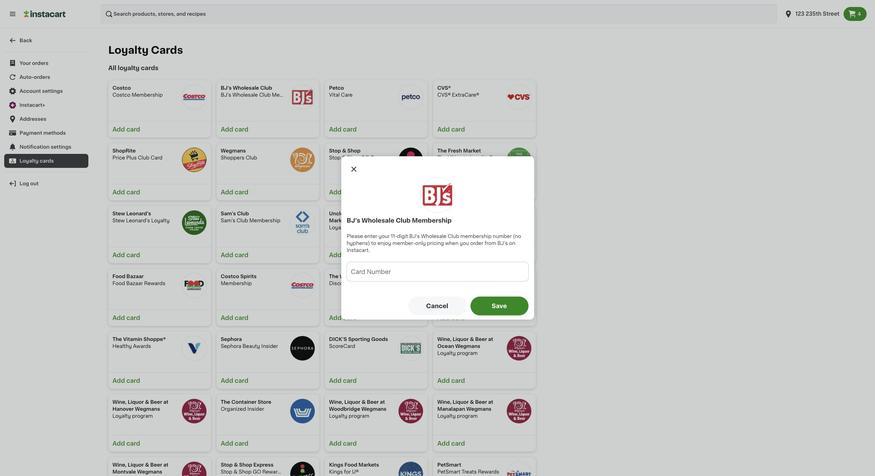 Task type: vqa. For each thing, say whether or not it's contained in the screenshot.
THE "WITH"
no



Task type: describe. For each thing, give the bounding box(es) containing it.
card for wine, liquor & beer at manalapan wegmans loyalty program
[[451, 441, 465, 447]]

vitamin
[[123, 337, 142, 342]]

giuseppe's
[[345, 211, 373, 216]]

add card button for costco costco membership
[[108, 121, 211, 138]]

card for costco costco membership
[[126, 127, 140, 132]]

1 cvs® from the top
[[437, 86, 451, 90]]

rewards inside food bazaar food bazaar rewards
[[144, 281, 165, 286]]

cvs® cvs® extracare®
[[437, 86, 479, 97]]

the fresh market the ultimate loyalty experience
[[437, 148, 517, 160]]

add card for costco spirits membership
[[221, 315, 248, 321]]

loyalty cards
[[20, 159, 54, 164]]

wine, for wine, liquor & beer at hanover wegmans
[[112, 400, 127, 405]]

dick's
[[329, 337, 347, 342]]

add card button for sephora sephora beauty insider
[[217, 373, 319, 389]]

when
[[445, 241, 459, 246]]

your
[[20, 61, 31, 66]]

add card button for stew leonard's stew leonard's loyalty
[[108, 247, 211, 263]]

please enter your 11-digit bj's wholesale club membership number (no hyphens) to enjoy member-only pricing when you order from bj's on instacart.
[[347, 234, 521, 253]]

card for food bazaar food bazaar rewards
[[126, 315, 140, 321]]

add for shoprite price plus club card
[[112, 190, 125, 195]]

loyalty inside the wine, liquor & beer at woodbridge wegmans loyalty program
[[329, 414, 347, 419]]

express
[[253, 463, 274, 468]]

beer for wine, liquor & beer at woodbridge wegmans
[[367, 400, 379, 405]]

instacart+ link
[[4, 98, 88, 112]]

add card for cvs® cvs® extracare®
[[437, 127, 465, 132]]

woodbridge
[[329, 407, 360, 412]]

1 sam's from the top
[[221, 211, 236, 216]]

food inside kings food markets kings for u®
[[345, 463, 357, 468]]

card for the vitamin shoppe® healthy awards
[[126, 378, 140, 384]]

add for petco vital care
[[329, 127, 341, 132]]

log out
[[20, 181, 39, 186]]

add card for stop & shop stop & shop go rewards card
[[329, 190, 357, 195]]

card for shoprite price plus club card
[[126, 190, 140, 195]]

liquor for manalapan
[[453, 400, 469, 405]]

add for costco spirits membership
[[221, 315, 233, 321]]

add for food bazaar food bazaar rewards
[[112, 315, 125, 321]]

only
[[415, 241, 426, 246]]

costco spirits membership
[[221, 274, 257, 286]]

0 horizontal spatial wine
[[340, 274, 352, 279]]

organized
[[221, 407, 246, 412]]

2 petsmart from the top
[[437, 470, 460, 475]]

wholesale inside please enter your 11-digit bj's wholesale club membership number (no hyphens) to enjoy member-only pricing when you order from bj's on instacart.
[[421, 234, 447, 239]]

add card for wine, liquor & beer at woodbridge wegmans loyalty program
[[329, 441, 357, 447]]

add card for wegmans shoppers club
[[221, 190, 248, 195]]

payment
[[20, 131, 42, 136]]

card for wine, liquor & beer at hanover wegmans loyalty program
[[126, 441, 140, 447]]

uncle giuseppe's marketplace image
[[398, 210, 423, 235]]

loyalty inside wine, liquor & beer at manalapan wegmans loyalty program
[[437, 414, 456, 419]]

wine, liquor & beer at manalapan wegmans image
[[507, 399, 532, 424]]

card for the container store organized insider
[[235, 441, 248, 447]]

add card button for the vitamin shoppe® healthy awards
[[108, 373, 211, 389]]

card inside the "shoprite price plus club card"
[[151, 155, 162, 160]]

add card button for wine, liquor & beer at ocean wegmans loyalty program
[[433, 373, 536, 389]]

petsmart petsmart treats rewards
[[437, 463, 499, 475]]

membership inside dialog
[[412, 218, 452, 224]]

shoppe®
[[144, 337, 166, 342]]

the fresh market image
[[507, 147, 532, 173]]

add for the container store organized insider
[[221, 441, 233, 447]]

kings food markets kings for u®
[[329, 463, 379, 475]]

shop for stop & shop stop & shop go rewards card
[[347, 148, 361, 153]]

membership inside the costco costco membership
[[132, 93, 163, 97]]

back
[[20, 38, 32, 43]]

food bazaar food bazaar rewards
[[112, 274, 165, 286]]

card for cvs® cvs® extracare®
[[451, 127, 465, 132]]

wegmans image
[[290, 147, 315, 173]]

save button
[[470, 297, 528, 316]]

beer for wine, liquor & beer at manalapan wegmans
[[475, 400, 487, 405]]

wine, liquor & beer at ocean wegmans image
[[507, 336, 532, 361]]

card for uncle giuseppe's marketplace loyalty program
[[343, 253, 357, 258]]

payment methods link
[[4, 126, 88, 140]]

wegmans inside wine, liquor & beer at montvale wegmans
[[137, 470, 162, 475]]

cancel button
[[408, 297, 466, 316]]

petco image
[[398, 85, 423, 110]]

add card for uncle giuseppe's marketplace loyalty program
[[329, 253, 357, 258]]

all loyalty cards
[[108, 65, 159, 71]]

scorecard
[[329, 344, 355, 349]]

liquor for woodbridge
[[344, 400, 360, 405]]

program for wine, liquor & beer at hanover wegmans loyalty program
[[132, 414, 153, 419]]

sam's club sam's club membership
[[221, 211, 280, 223]]

add card for wine, liquor & beer at ocean wegmans loyalty program
[[437, 378, 465, 384]]

stop & shop express stop & shop go rewards card
[[221, 463, 297, 475]]

1 stew from the top
[[112, 211, 125, 216]]

add card button for wine, liquor & beer at hanover wegmans loyalty program
[[108, 436, 211, 452]]

log out link
[[4, 177, 88, 191]]

the for the container store organized insider
[[221, 400, 230, 405]]

the for the fresh market the ultimate loyalty experience
[[437, 148, 447, 153]]

membership inside sam's club sam's club membership
[[249, 218, 280, 223]]

settings for account settings
[[42, 89, 63, 94]]

stop & shop image
[[398, 147, 423, 173]]

add for wine, liquor & beer at woodbridge wegmans loyalty program
[[329, 441, 341, 447]]

& inside 'wine, liquor & beer at hanover wegmans loyalty program'
[[145, 400, 149, 405]]

add for costco costco membership
[[112, 127, 125, 132]]

staples image
[[507, 273, 532, 298]]

loyalty up loyalty
[[108, 45, 149, 55]]

add card for the wine shop discount wine club
[[329, 315, 357, 321]]

loyalty
[[118, 65, 139, 71]]

enjoy
[[378, 241, 391, 246]]

add card button for bj's wholesale club bj's wholesale club membership
[[217, 121, 319, 138]]

your orders link
[[4, 56, 88, 70]]

montvale
[[112, 470, 136, 475]]

the for the wine shop discount wine club
[[329, 274, 339, 279]]

wine, for wine, liquor & beer at woodbridge wegmans
[[329, 400, 343, 405]]

membership
[[460, 234, 492, 239]]

insider inside sephora sephora beauty insider
[[261, 344, 278, 349]]

markets
[[359, 463, 379, 468]]

add card for wine, liquor & beer at manalapan wegmans loyalty program
[[437, 441, 465, 447]]

loyalty cards link
[[4, 154, 88, 168]]

add card button for dick's sporting goods scorecard
[[325, 373, 428, 389]]

program for wine, liquor & beer at woodbridge wegmans loyalty program
[[349, 414, 369, 419]]

back link
[[4, 34, 88, 48]]

beer for wine, liquor & beer at ocean wegmans
[[475, 337, 487, 342]]

member-
[[392, 241, 415, 246]]

beer inside wine, liquor & beer at montvale wegmans
[[150, 463, 162, 468]]

healthy
[[112, 344, 132, 349]]

4
[[858, 12, 861, 16]]

go inside stop & shop express stop & shop go rewards card
[[253, 470, 261, 475]]

for
[[344, 470, 351, 475]]

petsmart image
[[507, 462, 532, 477]]

kings food markets image
[[398, 462, 423, 477]]

membership inside costco spirits membership
[[221, 281, 252, 286]]

ultimate
[[448, 155, 469, 160]]

notification settings
[[20, 145, 71, 150]]

goods
[[371, 337, 388, 342]]

4 button
[[844, 7, 867, 21]]

rewards inside stop & shop express stop & shop go rewards card
[[262, 470, 284, 475]]

11-
[[391, 234, 397, 239]]

wine, liquor & beer at hanover wegmans loyalty program
[[112, 400, 168, 419]]

card for wine, liquor & beer at woodbridge wegmans loyalty program
[[343, 441, 357, 447]]

loyalty down "notification"
[[20, 159, 38, 164]]

you
[[460, 241, 469, 246]]

1 vertical spatial food
[[112, 281, 125, 286]]

add for sam's club sam's club membership
[[221, 253, 233, 258]]

loyalty cards
[[108, 45, 183, 55]]

0 vertical spatial food
[[112, 274, 125, 279]]

awards
[[133, 344, 151, 349]]

sephora sephora beauty insider
[[221, 337, 278, 349]]

wine, for wine, liquor & beer at ocean wegmans
[[437, 337, 451, 342]]

loyalty inside 'wine, liquor & beer at hanover wegmans loyalty program'
[[112, 414, 131, 419]]

shop for stop & shop express stop & shop go rewards card
[[239, 463, 252, 468]]

program for wine, liquor & beer at manalapan wegmans loyalty program
[[457, 414, 478, 419]]

add for the fresh market the ultimate loyalty experience
[[437, 190, 450, 195]]

bj's wholesale club membership
[[347, 218, 452, 224]]

shoprite
[[112, 148, 136, 153]]

foodtown image
[[507, 210, 532, 235]]

the left the 'ultimate'
[[437, 155, 447, 160]]

auto-orders
[[20, 75, 50, 80]]

card for wine, liquor & beer at ocean wegmans loyalty program
[[451, 378, 465, 384]]

all
[[108, 65, 116, 71]]

add card button for food bazaar food bazaar rewards
[[108, 310, 211, 326]]

add card button for wegmans shoppers club
[[217, 184, 319, 201]]

care
[[341, 93, 353, 97]]

the wine shop discount wine club
[[329, 274, 378, 286]]

u®
[[352, 470, 359, 475]]

cards
[[151, 45, 183, 55]]

& inside wine, liquor & beer at ocean wegmans loyalty program
[[470, 337, 474, 342]]

card for wegmans shoppers club
[[235, 190, 248, 195]]

1 vertical spatial bazaar
[[126, 281, 143, 286]]

out
[[30, 181, 39, 186]]

addresses link
[[4, 112, 88, 126]]

add card button for shoprite price plus club card
[[108, 184, 211, 201]]

add card for food bazaar food bazaar rewards
[[112, 315, 140, 321]]

bj's wholesale club membership dialog
[[341, 156, 534, 320]]

costco image
[[182, 85, 207, 110]]

extracare®
[[452, 93, 479, 97]]

pricing
[[427, 241, 444, 246]]

1 vertical spatial leonard's
[[126, 218, 150, 223]]

petco vital care
[[329, 86, 353, 97]]

costco for costco costco membership
[[112, 86, 131, 90]]

sephora image
[[290, 336, 315, 361]]

2 cvs® from the top
[[437, 93, 451, 97]]

0 vertical spatial bazaar
[[126, 274, 144, 279]]

treats
[[462, 470, 477, 475]]



Task type: locate. For each thing, give the bounding box(es) containing it.
instacart+
[[20, 103, 45, 108]]

liquor up ocean
[[453, 337, 469, 342]]

liquor up 'montvale' at left
[[128, 463, 144, 468]]

add card button for wine, liquor & beer at manalapan wegmans loyalty program
[[433, 436, 536, 452]]

shop for the wine shop discount wine club
[[354, 274, 367, 279]]

liquor inside 'wine, liquor & beer at hanover wegmans loyalty program'
[[128, 400, 144, 405]]

uncle giuseppe's marketplace loyalty program
[[329, 211, 373, 230]]

add card up 'stop & shop stop & shop go rewards card'
[[329, 127, 357, 132]]

0 vertical spatial sam's
[[221, 211, 236, 216]]

wegmans for wine, liquor & beer at ocean wegmans
[[455, 344, 480, 349]]

stew leonard's stew leonard's loyalty
[[112, 211, 170, 223]]

card up food bazaar food bazaar rewards
[[126, 253, 140, 258]]

2 sephora from the top
[[221, 344, 241, 349]]

& inside wine, liquor & beer at manalapan wegmans loyalty program
[[470, 400, 474, 405]]

1 vertical spatial sephora
[[221, 344, 241, 349]]

wegmans for wine, liquor & beer at woodbridge wegmans
[[361, 407, 387, 412]]

card inside 'stop & shop stop & shop go rewards card'
[[393, 155, 405, 160]]

loyalty down hanover
[[112, 414, 131, 419]]

card up foodtown
[[451, 190, 465, 195]]

add card up sephora sephora beauty insider
[[221, 315, 248, 321]]

0 horizontal spatial card
[[151, 155, 162, 160]]

add card button for the container store organized insider
[[217, 436, 319, 452]]

the wine shop image
[[398, 273, 423, 298]]

beer inside the wine, liquor & beer at woodbridge wegmans loyalty program
[[367, 400, 379, 405]]

wegmans inside wegmans shoppers club
[[221, 148, 246, 153]]

card for bj's wholesale club bj's wholesale club membership
[[235, 127, 248, 132]]

at for wine, liquor & beer at manalapan wegmans
[[488, 400, 493, 405]]

stop & shop express image
[[290, 462, 315, 477]]

club inside the "shoprite price plus club card"
[[138, 155, 149, 160]]

0 vertical spatial cvs®
[[437, 86, 451, 90]]

order
[[470, 241, 483, 246]]

1 horizontal spatial wine
[[353, 281, 365, 286]]

add card up food bazaar food bazaar rewards
[[112, 253, 140, 258]]

sam's
[[221, 211, 236, 216], [221, 218, 235, 223]]

& inside wine, liquor & beer at montvale wegmans
[[145, 463, 149, 468]]

at left wine, liquor & beer at montvale wegmans image
[[163, 463, 168, 468]]

add for the wine shop discount wine club
[[329, 315, 341, 321]]

rewards inside petsmart petsmart treats rewards
[[478, 470, 499, 475]]

settings inside 'link'
[[42, 89, 63, 94]]

card up giuseppe's
[[343, 190, 357, 195]]

wegmans right manalapan
[[466, 407, 491, 412]]

2 kings from the top
[[329, 470, 343, 475]]

add card up fresh
[[437, 127, 465, 132]]

card for petco vital care
[[343, 127, 357, 132]]

card up the woodbridge
[[343, 378, 357, 384]]

0 vertical spatial kings
[[329, 463, 343, 468]]

program
[[457, 218, 478, 223], [349, 225, 369, 230], [457, 351, 478, 356], [132, 414, 153, 419], [349, 414, 369, 419], [457, 414, 478, 419]]

0 vertical spatial cards
[[141, 65, 159, 71]]

wine right discount
[[353, 281, 365, 286]]

loyalty inside wine, liquor & beer at ocean wegmans loyalty program
[[437, 351, 456, 356]]

program inside foodtown loyalty program
[[457, 218, 478, 223]]

from
[[485, 241, 496, 246]]

addresses
[[20, 117, 46, 122]]

cancel
[[426, 304, 448, 309]]

petsmart
[[437, 463, 461, 468], [437, 470, 460, 475]]

loyalty left stew leonard's image
[[151, 218, 170, 223]]

bj's wholesale club bj's wholesale club membership
[[221, 86, 303, 97]]

wine, inside wine, liquor & beer at manalapan wegmans loyalty program
[[437, 400, 451, 405]]

liquor inside the wine, liquor & beer at woodbridge wegmans loyalty program
[[344, 400, 360, 405]]

beauty
[[243, 344, 260, 349]]

the container store image
[[290, 399, 315, 424]]

beer inside wine, liquor & beer at manalapan wegmans loyalty program
[[475, 400, 487, 405]]

card up wegmans shoppers club
[[235, 127, 248, 132]]

membership
[[132, 93, 163, 97], [272, 93, 303, 97], [412, 218, 452, 224], [249, 218, 280, 223], [221, 281, 252, 286]]

1 vertical spatial sam's
[[221, 218, 235, 223]]

1 vertical spatial petsmart
[[437, 470, 460, 475]]

wine, liquor & beer at woodbridge wegmans image
[[398, 399, 423, 424]]

wine up discount
[[340, 274, 352, 279]]

Card Number text field
[[347, 262, 528, 282]]

the vitamin shoppe® image
[[182, 336, 207, 361]]

1 vertical spatial orders
[[34, 75, 50, 80]]

orders
[[32, 61, 49, 66], [34, 75, 50, 80]]

leonard's
[[126, 211, 151, 216], [126, 218, 150, 223]]

beer inside 'wine, liquor & beer at hanover wegmans loyalty program'
[[150, 400, 162, 405]]

rewards
[[371, 155, 392, 160], [144, 281, 165, 286], [457, 281, 478, 286], [262, 470, 284, 475], [478, 470, 499, 475]]

settings down auto-orders link
[[42, 89, 63, 94]]

beer inside wine, liquor & beer at ocean wegmans loyalty program
[[475, 337, 487, 342]]

program for wine, liquor & beer at ocean wegmans loyalty program
[[457, 351, 478, 356]]

hanover
[[112, 407, 134, 412]]

add card for wine, liquor & beer at hanover wegmans loyalty program
[[112, 441, 140, 447]]

wegmans inside wine, liquor & beer at manalapan wegmans loyalty program
[[466, 407, 491, 412]]

liquor up the woodbridge
[[344, 400, 360, 405]]

add for uncle giuseppe's marketplace loyalty program
[[329, 253, 341, 258]]

card up kings food markets kings for u®
[[343, 441, 357, 447]]

notification
[[20, 145, 50, 150]]

at left wine, liquor & beer at hanover wegmans image
[[163, 400, 168, 405]]

1 petsmart from the top
[[437, 463, 461, 468]]

the up organized at bottom left
[[221, 400, 230, 405]]

card up wine, liquor & beer at ocean wegmans loyalty program
[[451, 315, 465, 321]]

card down hyphens)
[[343, 253, 357, 258]]

payment methods
[[20, 131, 66, 136]]

liquor for ocean
[[453, 337, 469, 342]]

0 vertical spatial go
[[361, 155, 369, 160]]

2 stew from the top
[[112, 218, 125, 223]]

add
[[112, 127, 125, 132], [221, 127, 233, 132], [329, 127, 341, 132], [437, 127, 450, 132], [112, 190, 125, 195], [221, 190, 233, 195], [329, 190, 341, 195], [437, 190, 450, 195], [112, 253, 125, 258], [221, 253, 233, 258], [329, 253, 341, 258], [112, 315, 125, 321], [221, 315, 233, 321], [329, 315, 341, 321], [437, 315, 450, 321], [112, 378, 125, 384], [221, 378, 233, 384], [329, 378, 341, 384], [437, 378, 450, 384], [112, 441, 125, 447], [221, 441, 233, 447], [329, 441, 341, 447], [437, 441, 450, 447]]

add card up dick's
[[329, 315, 357, 321]]

1 vertical spatial wine
[[353, 281, 365, 286]]

wine, for wine, liquor & beer at manalapan wegmans
[[437, 400, 451, 405]]

cvs® left the extracare® at the right
[[437, 93, 451, 97]]

wegmans right hanover
[[135, 407, 160, 412]]

1 horizontal spatial card
[[285, 470, 297, 475]]

loyalty down manalapan
[[437, 414, 456, 419]]

add card button for uncle giuseppe's marketplace loyalty program
[[325, 247, 428, 263]]

add card button for wine, liquor & beer at woodbridge wegmans loyalty program
[[325, 436, 428, 452]]

wine, up manalapan
[[437, 400, 451, 405]]

shoppers
[[221, 155, 244, 160]]

wine, up the woodbridge
[[329, 400, 343, 405]]

store
[[258, 400, 271, 405]]

log
[[20, 181, 29, 186]]

the vitamin shoppe® healthy awards
[[112, 337, 166, 349]]

costco for costco spirits membership
[[221, 274, 239, 279]]

insider
[[261, 344, 278, 349], [247, 407, 264, 412]]

spirits
[[240, 274, 257, 279]]

add card for costco costco membership
[[112, 127, 140, 132]]

foodtown
[[437, 211, 463, 216]]

add card up 'montvale' at left
[[112, 441, 140, 447]]

at for wine, liquor & beer at woodbridge wegmans
[[380, 400, 385, 405]]

card up sephora sephora beauty insider
[[235, 315, 248, 321]]

card up petsmart petsmart treats rewards
[[451, 441, 465, 447]]

add for cvs® cvs® extracare®
[[437, 127, 450, 132]]

add card up sam's club sam's club membership
[[221, 190, 248, 195]]

liquor up manalapan
[[453, 400, 469, 405]]

at inside the wine, liquor & beer at woodbridge wegmans loyalty program
[[380, 400, 385, 405]]

loyalty inside stew leonard's stew leonard's loyalty
[[151, 218, 170, 223]]

beer for wine, liquor & beer at hanover wegmans
[[150, 400, 162, 405]]

sporting
[[348, 337, 370, 342]]

uncle
[[329, 211, 344, 216]]

at inside wine, liquor & beer at ocean wegmans loyalty program
[[488, 337, 493, 342]]

card for stew leonard's stew leonard's loyalty
[[126, 253, 140, 258]]

orders up auto-orders
[[32, 61, 49, 66]]

add card down organized at bottom left
[[221, 441, 248, 447]]

wegmans for wine, liquor & beer at hanover wegmans
[[135, 407, 160, 412]]

loyalty down marketplace
[[329, 225, 347, 230]]

account settings link
[[4, 84, 88, 98]]

instacart.
[[347, 248, 370, 253]]

bj's wholesale club image
[[290, 85, 315, 110]]

add for sephora sephora beauty insider
[[221, 378, 233, 384]]

liquor inside wine, liquor & beer at montvale wegmans
[[128, 463, 144, 468]]

0 vertical spatial wine
[[340, 274, 352, 279]]

1 vertical spatial cards
[[40, 159, 54, 164]]

card up wine, liquor & beer at montvale wegmans
[[126, 441, 140, 447]]

0 horizontal spatial cards
[[40, 159, 54, 164]]

liquor inside wine, liquor & beer at ocean wegmans loyalty program
[[453, 337, 469, 342]]

container
[[231, 400, 257, 405]]

price
[[112, 155, 125, 160]]

add card for petco vital care
[[329, 127, 357, 132]]

add for bj's wholesale club bj's wholesale club membership
[[221, 127, 233, 132]]

dick's sporting goods image
[[398, 336, 423, 361]]

add card up vitamin
[[112, 315, 140, 321]]

shop inside the wine shop discount wine club
[[354, 274, 367, 279]]

wine, inside 'wine, liquor & beer at hanover wegmans loyalty program'
[[112, 400, 127, 405]]

cards down loyalty cards
[[141, 65, 159, 71]]

the inside the wine shop discount wine club
[[329, 274, 339, 279]]

go inside 'stop & shop stop & shop go rewards card'
[[361, 155, 369, 160]]

1 vertical spatial go
[[253, 470, 261, 475]]

settings
[[42, 89, 63, 94], [51, 145, 71, 150]]

the up discount
[[329, 274, 339, 279]]

account settings
[[20, 89, 63, 94]]

at inside wine, liquor & beer at manalapan wegmans loyalty program
[[488, 400, 493, 405]]

1 vertical spatial cvs®
[[437, 93, 451, 97]]

add card up the woodbridge
[[329, 378, 357, 384]]

card up sporting
[[343, 315, 357, 321]]

card inside stop & shop express stop & shop go rewards card
[[285, 470, 297, 475]]

wine, inside wine, liquor & beer at montvale wegmans
[[112, 463, 127, 468]]

card up vitamin
[[126, 315, 140, 321]]

loyalty inside the uncle giuseppe's marketplace loyalty program
[[329, 225, 347, 230]]

2 sam's from the top
[[221, 218, 235, 223]]

wine, up 'montvale' at left
[[112, 463, 127, 468]]

card up container
[[235, 378, 248, 384]]

the
[[437, 148, 447, 153], [437, 155, 447, 160], [329, 274, 339, 279], [112, 337, 122, 342], [221, 400, 230, 405]]

add card button
[[108, 121, 211, 138], [217, 121, 319, 138], [325, 121, 428, 138], [433, 121, 536, 138], [108, 184, 211, 201], [217, 184, 319, 201], [325, 184, 428, 201], [433, 184, 536, 201], [108, 247, 211, 263], [217, 247, 319, 263], [325, 247, 428, 263], [108, 310, 211, 326], [217, 310, 319, 326], [325, 310, 428, 326], [433, 310, 536, 326], [108, 373, 211, 389], [217, 373, 319, 389], [325, 373, 428, 389], [433, 373, 536, 389], [108, 436, 211, 452], [217, 436, 319, 452], [325, 436, 428, 452], [433, 436, 536, 452]]

program inside the uncle giuseppe's marketplace loyalty program
[[349, 225, 369, 230]]

club inside please enter your 11-digit bj's wholesale club membership number (no hyphens) to enjoy member-only pricing when you order from bj's on instacart.
[[448, 234, 459, 239]]

insider down store
[[247, 407, 264, 412]]

costco spirits image
[[290, 273, 315, 298]]

0 vertical spatial insider
[[261, 344, 278, 349]]

card for costco spirits membership
[[235, 315, 248, 321]]

stop
[[329, 148, 341, 153], [329, 155, 341, 160], [221, 463, 233, 468], [221, 470, 232, 475]]

ocean
[[437, 344, 454, 349]]

add card up petsmart petsmart treats rewards
[[437, 441, 465, 447]]

shoprite price plus club card
[[112, 148, 162, 160]]

add card button for sam's club sam's club membership
[[217, 247, 319, 263]]

methods
[[43, 131, 66, 136]]

program inside 'wine, liquor & beer at hanover wegmans loyalty program'
[[132, 414, 153, 419]]

marketplace
[[329, 218, 361, 223]]

stew leonard's image
[[182, 210, 207, 235]]

sam's club image
[[290, 210, 315, 235]]

add card for dick's sporting goods scorecard
[[329, 378, 357, 384]]

wine, inside the wine, liquor & beer at woodbridge wegmans loyalty program
[[329, 400, 343, 405]]

food
[[112, 274, 125, 279], [112, 281, 125, 286], [345, 463, 357, 468]]

your
[[379, 234, 390, 239]]

add card down hyphens)
[[329, 253, 357, 258]]

orders up account settings
[[34, 75, 50, 80]]

discount
[[329, 281, 351, 286]]

hyphens)
[[347, 241, 370, 246]]

wine, liquor & beer at manalapan wegmans loyalty program
[[437, 400, 493, 419]]

insider inside the container store organized insider
[[247, 407, 264, 412]]

wine, inside wine, liquor & beer at ocean wegmans loyalty program
[[437, 337, 451, 342]]

card
[[126, 127, 140, 132], [235, 127, 248, 132], [343, 127, 357, 132], [451, 127, 465, 132], [126, 190, 140, 195], [235, 190, 248, 195], [343, 190, 357, 195], [451, 190, 465, 195], [126, 253, 140, 258], [235, 253, 248, 258], [343, 253, 357, 258], [126, 315, 140, 321], [235, 315, 248, 321], [343, 315, 357, 321], [451, 315, 465, 321], [126, 378, 140, 384], [235, 378, 248, 384], [343, 378, 357, 384], [451, 378, 465, 384], [126, 441, 140, 447], [235, 441, 248, 447], [343, 441, 357, 447], [451, 441, 465, 447]]

cvs® right petco image
[[437, 86, 451, 90]]

&
[[342, 148, 346, 153], [342, 155, 346, 160], [470, 337, 474, 342], [145, 400, 149, 405], [362, 400, 366, 405], [470, 400, 474, 405], [145, 463, 149, 468], [234, 463, 238, 468], [234, 470, 238, 475]]

the up healthy
[[112, 337, 122, 342]]

card up shoprite
[[126, 127, 140, 132]]

2 vertical spatial food
[[345, 463, 357, 468]]

add for wine, liquor & beer at hanover wegmans loyalty program
[[112, 441, 125, 447]]

the inside the container store organized insider
[[221, 400, 230, 405]]

add card down cancel
[[437, 315, 465, 321]]

1 vertical spatial stew
[[112, 218, 125, 223]]

(no
[[513, 234, 521, 239]]

at
[[488, 337, 493, 342], [163, 400, 168, 405], [380, 400, 385, 405], [488, 400, 493, 405], [163, 463, 168, 468]]

account
[[20, 89, 41, 94]]

add card for sam's club sam's club membership
[[221, 253, 248, 258]]

number
[[493, 234, 512, 239]]

program inside wine, liquor & beer at manalapan wegmans loyalty program
[[457, 414, 478, 419]]

dick's sporting goods scorecard
[[329, 337, 388, 349]]

notification settings link
[[4, 140, 88, 154]]

wegmans inside the wine, liquor & beer at woodbridge wegmans loyalty program
[[361, 407, 387, 412]]

card for the fresh market the ultimate loyalty experience
[[451, 190, 465, 195]]

0 vertical spatial orders
[[32, 61, 49, 66]]

loyalty inside foodtown loyalty program
[[437, 218, 456, 223]]

wegmans inside 'wine, liquor & beer at hanover wegmans loyalty program'
[[135, 407, 160, 412]]

wegmans inside wine, liquor & beer at ocean wegmans loyalty program
[[455, 344, 480, 349]]

add card for bj's wholesale club bj's wholesale club membership
[[221, 127, 248, 132]]

0 vertical spatial stew
[[112, 211, 125, 216]]

the left fresh
[[437, 148, 447, 153]]

cvs® image
[[507, 85, 532, 110]]

add for dick's sporting goods scorecard
[[329, 378, 341, 384]]

wine, up hanover
[[112, 400, 127, 405]]

liquor
[[453, 337, 469, 342], [128, 400, 144, 405], [344, 400, 360, 405], [453, 400, 469, 405], [128, 463, 144, 468]]

add card for the container store organized insider
[[221, 441, 248, 447]]

vital
[[329, 93, 340, 97]]

kings left for
[[329, 470, 343, 475]]

wegmans right the woodbridge
[[361, 407, 387, 412]]

shoprite image
[[182, 147, 207, 173]]

2 vertical spatial costco
[[221, 274, 239, 279]]

costco inside costco spirits membership
[[221, 274, 239, 279]]

add card button for stop & shop stop & shop go rewards card
[[325, 184, 428, 201]]

1 kings from the top
[[329, 463, 343, 468]]

card for dick's sporting goods scorecard
[[343, 378, 357, 384]]

auto-
[[20, 75, 34, 80]]

orders for your orders
[[32, 61, 49, 66]]

0 vertical spatial leonard's
[[126, 211, 151, 216]]

card for the wine shop discount wine club
[[343, 315, 357, 321]]

card up stew leonard's stew leonard's loyalty
[[126, 190, 140, 195]]

add card for the fresh market the ultimate loyalty experience
[[437, 190, 465, 195]]

wine, liquor & beer at woodbridge wegmans loyalty program
[[329, 400, 387, 419]]

card up 'wine, liquor & beer at hanover wegmans loyalty program'
[[126, 378, 140, 384]]

add for the vitamin shoppe® healthy awards
[[112, 378, 125, 384]]

at for wine, liquor & beer at ocean wegmans
[[488, 337, 493, 342]]

card for sephora sephora beauty insider
[[235, 378, 248, 384]]

at inside 'wine, liquor & beer at hanover wegmans loyalty program'
[[163, 400, 168, 405]]

card up sam's club sam's club membership
[[235, 190, 248, 195]]

club inside wegmans shoppers club
[[246, 155, 257, 160]]

program inside the wine, liquor & beer at woodbridge wegmans loyalty program
[[349, 414, 369, 419]]

liquor for montvale
[[128, 463, 144, 468]]

add card up container
[[221, 378, 248, 384]]

card for sam's club sam's club membership
[[235, 253, 248, 258]]

enter
[[364, 234, 377, 239]]

your orders
[[20, 61, 49, 66]]

0 vertical spatial petsmart
[[437, 463, 461, 468]]

wegmans up shoppers
[[221, 148, 246, 153]]

1 horizontal spatial go
[[361, 155, 369, 160]]

to
[[371, 241, 376, 246]]

0 vertical spatial costco
[[112, 86, 131, 90]]

wegmans right ocean
[[455, 344, 480, 349]]

add card up foodtown
[[437, 190, 465, 195]]

card up fresh
[[451, 127, 465, 132]]

liquor up hanover
[[128, 400, 144, 405]]

add card up wegmans shoppers club
[[221, 127, 248, 132]]

0 horizontal spatial go
[[253, 470, 261, 475]]

add for stop & shop stop & shop go rewards card
[[329, 190, 341, 195]]

wegmans right 'montvale' at left
[[137, 470, 162, 475]]

1 vertical spatial insider
[[247, 407, 264, 412]]

the inside "the vitamin shoppe® healthy awards"
[[112, 337, 122, 342]]

settings for notification settings
[[51, 145, 71, 150]]

1 vertical spatial kings
[[329, 470, 343, 475]]

at inside wine, liquor & beer at montvale wegmans
[[163, 463, 168, 468]]

wegmans
[[221, 148, 246, 153], [455, 344, 480, 349], [135, 407, 160, 412], [361, 407, 387, 412], [466, 407, 491, 412], [137, 470, 162, 475]]

1 horizontal spatial cards
[[141, 65, 159, 71]]

bj's wholesale club membership image
[[420, 177, 455, 213]]

add for wine, liquor & beer at manalapan wegmans loyalty program
[[437, 441, 450, 447]]

1 vertical spatial settings
[[51, 145, 71, 150]]

loyalty
[[108, 45, 149, 55], [470, 155, 488, 160], [20, 159, 38, 164], [151, 218, 170, 223], [437, 218, 456, 223], [329, 225, 347, 230], [437, 351, 456, 356], [112, 414, 131, 419], [329, 414, 347, 419], [437, 414, 456, 419]]

& inside the wine, liquor & beer at woodbridge wegmans loyalty program
[[362, 400, 366, 405]]

club inside the wine shop discount wine club
[[366, 281, 378, 286]]

wine, liquor & beer at montvale wegmans image
[[182, 462, 207, 477]]

add card button for cvs® cvs® extracare®
[[433, 121, 536, 138]]

plus
[[126, 155, 137, 160]]

1 sephora from the top
[[221, 337, 242, 342]]

rewards inside 'stop & shop stop & shop go rewards card'
[[371, 155, 392, 160]]

bazaar
[[126, 274, 144, 279], [126, 281, 143, 286]]

liquor for hanover
[[128, 400, 144, 405]]

the for the vitamin shoppe® healthy awards
[[112, 337, 122, 342]]

loyalty inside the fresh market the ultimate loyalty experience
[[470, 155, 488, 160]]

foodtown loyalty program
[[437, 211, 478, 223]]

add card up hanover
[[112, 378, 140, 384]]

add card up costco spirits membership
[[221, 253, 248, 258]]

wine, liquor & beer at hanover wegmans image
[[182, 399, 207, 424]]

settings down methods
[[51, 145, 71, 150]]

go
[[361, 155, 369, 160], [253, 470, 261, 475]]

experience
[[489, 155, 517, 160]]

add card for shoprite price plus club card
[[112, 190, 140, 195]]

program inside wine, liquor & beer at ocean wegmans loyalty program
[[457, 351, 478, 356]]

costco costco membership
[[112, 86, 163, 97]]

sephora
[[221, 337, 242, 342], [221, 344, 241, 349]]

loyalty down foodtown
[[437, 218, 456, 223]]

loyalty down the woodbridge
[[329, 414, 347, 419]]

instacart logo image
[[24, 10, 66, 18]]

insider right "beauty" on the left of page
[[261, 344, 278, 349]]

staples rewards
[[437, 281, 478, 286]]

cards down notification settings link
[[40, 159, 54, 164]]

manalapan
[[437, 407, 465, 412]]

add card up uncle
[[329, 190, 357, 195]]

add card up stew leonard's stew leonard's loyalty
[[112, 190, 140, 195]]

add card for the vitamin shoppe® healthy awards
[[112, 378, 140, 384]]

kings
[[329, 463, 343, 468], [329, 470, 343, 475]]

wine, up ocean
[[437, 337, 451, 342]]

0 vertical spatial sephora
[[221, 337, 242, 342]]

kings left markets
[[329, 463, 343, 468]]

0 vertical spatial settings
[[42, 89, 63, 94]]

add card for stew leonard's stew leonard's loyalty
[[112, 253, 140, 258]]

add card up manalapan
[[437, 378, 465, 384]]

card up spirits
[[235, 253, 248, 258]]

liquor inside wine, liquor & beer at manalapan wegmans loyalty program
[[453, 400, 469, 405]]

loyalty down ocean
[[437, 351, 456, 356]]

at left wine, liquor & beer at woodbridge wegmans image
[[380, 400, 385, 405]]

at left the wine, liquor & beer at manalapan wegmans image
[[488, 400, 493, 405]]

membership inside 'bj's wholesale club bj's wholesale club membership'
[[272, 93, 303, 97]]

card for stop & shop stop & shop go rewards card
[[343, 190, 357, 195]]

add card button for costco spirits membership
[[217, 310, 319, 326]]

add card button for petco vital care
[[325, 121, 428, 138]]

add card up kings food markets kings for u®
[[329, 441, 357, 447]]

add for stew leonard's stew leonard's loyalty
[[112, 253, 125, 258]]

loyalty down market
[[470, 155, 488, 160]]

the container store organized insider
[[221, 400, 271, 412]]

1 vertical spatial costco
[[112, 93, 130, 97]]

at left wine, liquor & beer at ocean wegmans image at bottom right
[[488, 337, 493, 342]]

add card up shoprite
[[112, 127, 140, 132]]

food bazaar image
[[182, 273, 207, 298]]

card up stop & shop express stop & shop go rewards card
[[235, 441, 248, 447]]

staples
[[437, 281, 456, 286]]

card up 'stop & shop stop & shop go rewards card'
[[343, 127, 357, 132]]

2 horizontal spatial card
[[393, 155, 405, 160]]

orders for auto-orders
[[34, 75, 50, 80]]

at for wine, liquor & beer at hanover wegmans
[[163, 400, 168, 405]]

card up manalapan
[[451, 378, 465, 384]]



